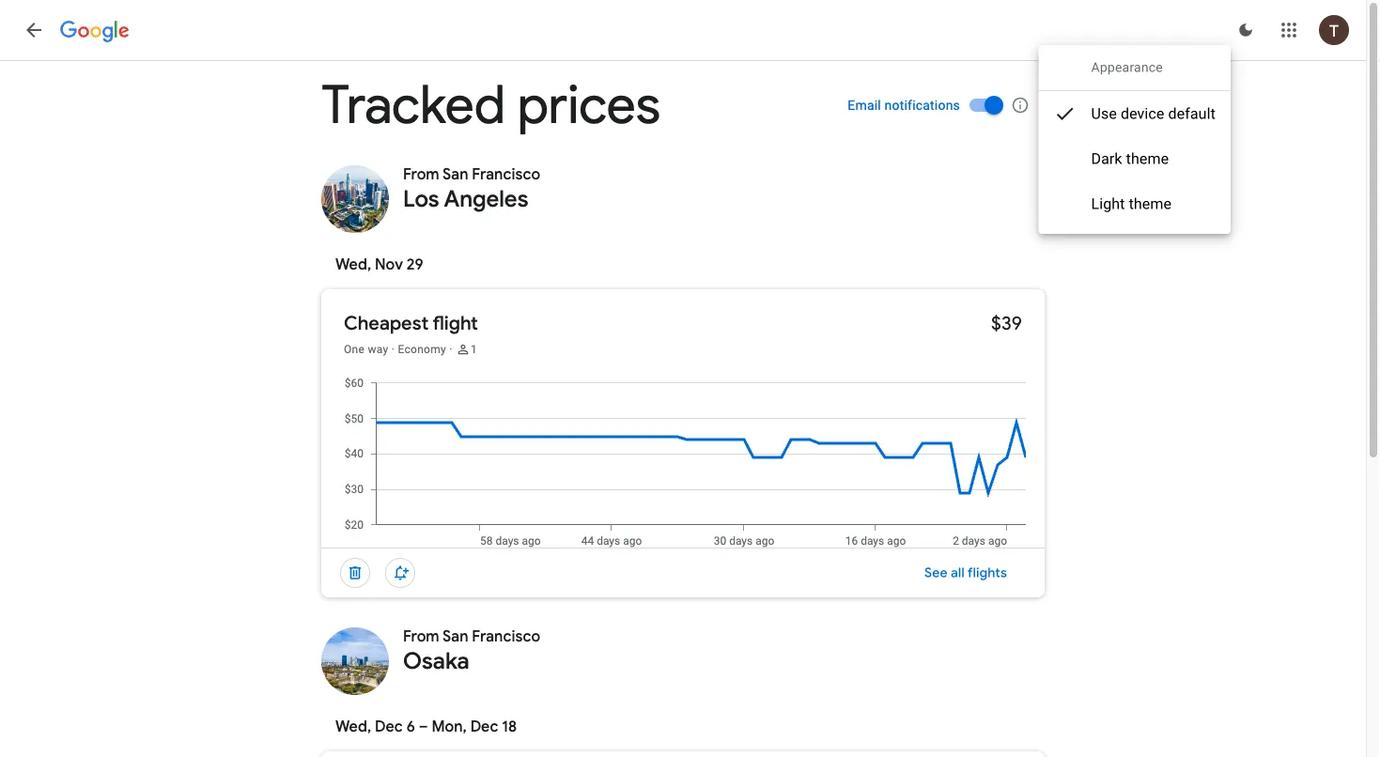 Task type: describe. For each thing, give the bounding box(es) containing it.
cheapest
[[344, 311, 429, 335]]

flight
[[433, 311, 478, 335]]

theme for dark theme
[[1127, 150, 1170, 168]]

default
[[1169, 105, 1216, 123]]

device
[[1122, 105, 1165, 123]]

39 US dollars text field
[[992, 311, 1023, 335]]

use
[[1092, 105, 1118, 123]]

san for osaka
[[443, 627, 469, 647]]

wed, for los
[[336, 255, 372, 274]]

go back image
[[23, 19, 45, 41]]

dark theme
[[1092, 150, 1170, 168]]

prices
[[518, 72, 661, 139]]

from san francisco los angeles
[[403, 165, 541, 213]]

one way economy
[[344, 343, 447, 356]]

–
[[419, 718, 428, 737]]

email notifications image
[[1011, 96, 1030, 114]]

francisco for los angeles
[[472, 165, 541, 184]]

appearance
[[1092, 60, 1164, 75]]

from for osaka
[[403, 627, 440, 647]]

1 passenger text field
[[471, 342, 478, 357]]

tracked prices
[[321, 72, 661, 139]]

one
[[344, 343, 365, 356]]

email
[[848, 97, 882, 113]]

los
[[403, 185, 440, 213]]

economy
[[398, 343, 447, 356]]

enable email notifications for solution, one way trip from san francisco to los angeles.wed, nov 29 image
[[378, 551, 423, 596]]

flights
[[968, 565, 1008, 582]]

san for los
[[443, 165, 469, 184]]

29
[[407, 255, 424, 274]]



Task type: locate. For each thing, give the bounding box(es) containing it.
0 vertical spatial from
[[403, 165, 440, 184]]

way
[[368, 343, 389, 356]]

1 vertical spatial wed,
[[336, 718, 372, 737]]

wed, for osaka
[[336, 718, 372, 737]]

theme for light theme
[[1130, 195, 1172, 213]]

2 francisco from the top
[[472, 627, 541, 647]]

0 vertical spatial wed,
[[336, 255, 372, 274]]

appearance group
[[1039, 58, 1231, 227]]

from up osaka
[[403, 627, 440, 647]]

francisco
[[472, 165, 541, 184], [472, 627, 541, 647]]

wed, left 6
[[336, 718, 372, 737]]

1
[[471, 343, 478, 356]]

san up osaka
[[443, 627, 469, 647]]

wed, left nov
[[336, 255, 372, 274]]

dec
[[375, 718, 403, 737], [471, 718, 499, 737]]

san up angeles
[[443, 165, 469, 184]]

wed,
[[336, 255, 372, 274], [336, 718, 372, 737]]

see all flights
[[925, 565, 1008, 582]]

light theme
[[1092, 195, 1172, 213]]

1 vertical spatial francisco
[[472, 627, 541, 647]]

0 vertical spatial san
[[443, 165, 469, 184]]

from up the los
[[403, 165, 440, 184]]

notifications
[[885, 97, 961, 113]]

change appearance image
[[1224, 8, 1269, 53]]

price history graph image
[[337, 376, 1045, 548]]

email notifications
[[848, 97, 961, 113]]

san inside 'from san francisco osaka'
[[443, 627, 469, 647]]

1 from from the top
[[403, 165, 440, 184]]

0 vertical spatial francisco
[[472, 165, 541, 184]]

cheapest flight
[[344, 311, 478, 335]]

0 vertical spatial theme
[[1127, 150, 1170, 168]]

francisco for osaka
[[472, 627, 541, 647]]

18
[[502, 718, 517, 737]]

1 wed, from the top
[[336, 255, 372, 274]]

1 dec from the left
[[375, 718, 403, 737]]

from
[[403, 165, 440, 184], [403, 627, 440, 647]]

from san francisco osaka
[[403, 627, 541, 676]]

from inside from san francisco los angeles
[[403, 165, 440, 184]]

$39
[[992, 311, 1023, 335]]

francisco inside from san francisco los angeles
[[472, 165, 541, 184]]

san
[[443, 165, 469, 184], [443, 627, 469, 647]]

1 vertical spatial from
[[403, 627, 440, 647]]

1 horizontal spatial dec
[[471, 718, 499, 737]]

dark
[[1092, 150, 1123, 168]]

from for los
[[403, 165, 440, 184]]

1 francisco from the top
[[472, 165, 541, 184]]

6
[[407, 718, 415, 737]]

dec left the 18
[[471, 718, 499, 737]]

remove saved flight, one way trip from san francisco to los angeles.wed, nov 29 image
[[333, 551, 378, 596]]

price history graph application
[[337, 376, 1045, 548]]

light
[[1092, 195, 1126, 213]]

use device default
[[1092, 105, 1216, 123]]

1 vertical spatial theme
[[1130, 195, 1172, 213]]

nov
[[375, 255, 403, 274]]

from inside 'from san francisco osaka'
[[403, 627, 440, 647]]

mon,
[[432, 718, 467, 737]]

all
[[951, 565, 965, 582]]

francisco up angeles
[[472, 165, 541, 184]]

use device default radio item
[[1039, 91, 1231, 136]]

2 dec from the left
[[471, 718, 499, 737]]

0 horizontal spatial dec
[[375, 718, 403, 737]]

2 san from the top
[[443, 627, 469, 647]]

francisco up the 18
[[472, 627, 541, 647]]

wed, nov 29
[[336, 255, 424, 274]]

1 vertical spatial san
[[443, 627, 469, 647]]

see
[[925, 565, 948, 582]]

2 wed, from the top
[[336, 718, 372, 737]]

san inside from san francisco los angeles
[[443, 165, 469, 184]]

tracked
[[321, 72, 506, 139]]

dec left 6
[[375, 718, 403, 737]]

theme right light on the top
[[1130, 195, 1172, 213]]

angeles
[[444, 185, 529, 213]]

wed, dec 6 – mon, dec 18
[[336, 718, 517, 737]]

1 san from the top
[[443, 165, 469, 184]]

theme right dark
[[1127, 150, 1170, 168]]

theme
[[1127, 150, 1170, 168], [1130, 195, 1172, 213]]

2 from from the top
[[403, 627, 440, 647]]

osaka
[[403, 647, 470, 676]]

francisco inside 'from san francisco osaka'
[[472, 627, 541, 647]]



Task type: vqa. For each thing, say whether or not it's contained in the screenshot.
The Seat Selection For A Fee
no



